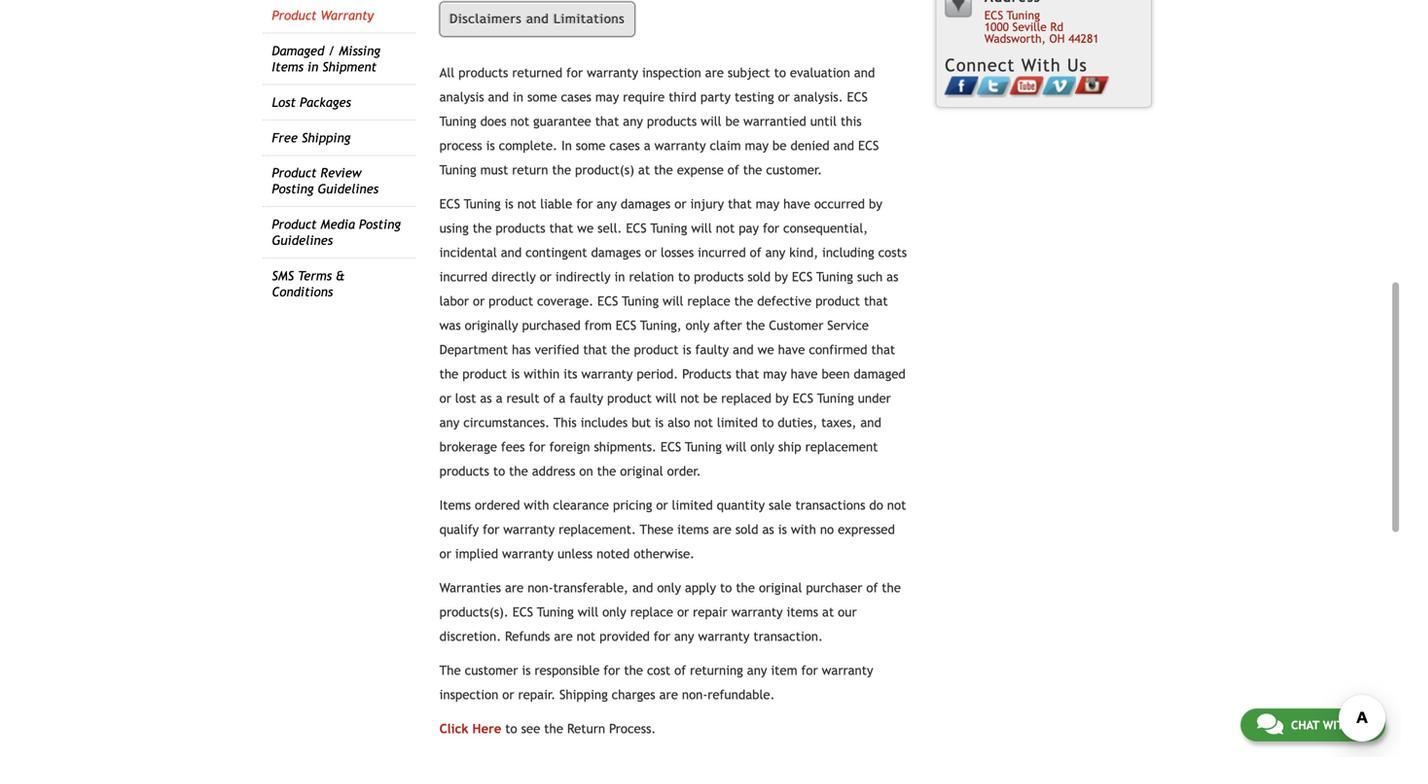 Task type: vqa. For each thing, say whether or not it's contained in the screenshot.
"Packages"
yes



Task type: locate. For each thing, give the bounding box(es) containing it.
product inside product media posting guidelines
[[272, 217, 317, 232]]

1 horizontal spatial replace
[[687, 294, 730, 309]]

0 vertical spatial items
[[272, 59, 304, 74]]

originally
[[465, 318, 518, 333]]

products down brokerage
[[439, 464, 489, 479]]

contingent
[[526, 245, 587, 260]]

1 vertical spatial limited
[[672, 498, 713, 513]]

0 horizontal spatial incurred
[[439, 270, 488, 285]]

guidelines inside product media posting guidelines
[[272, 233, 333, 248]]

0 vertical spatial we
[[577, 221, 594, 236]]

limitations
[[554, 11, 625, 26]]

0 vertical spatial shipping
[[302, 130, 351, 145]]

we down customer
[[758, 343, 774, 358]]

analysis
[[439, 90, 484, 105]]

limited down order.
[[672, 498, 713, 513]]

ecs up the this
[[847, 90, 868, 105]]

discretion.
[[439, 630, 501, 645]]

items
[[272, 59, 304, 74], [439, 498, 471, 513]]

ecs down the also
[[661, 440, 681, 455]]

terms
[[298, 269, 332, 284]]

1 horizontal spatial in
[[513, 90, 523, 105]]

0 vertical spatial limited
[[717, 416, 758, 431]]

/
[[328, 43, 335, 58]]

1 vertical spatial items
[[439, 498, 471, 513]]

any down lost
[[439, 416, 460, 431]]

or inside all products returned for warranty inspection are subject to evaluation and analysis and in some cases may require third party testing or analysis. ecs tuning does not guarantee that any products will be warrantied until this process is complete. in some cases a warranty claim may be denied and ecs tuning must return the product(s) at the expense of the customer.
[[778, 90, 790, 105]]

be up claim
[[725, 114, 740, 129]]

in left relation
[[614, 270, 625, 285]]

original up transaction.
[[759, 581, 802, 596]]

1 horizontal spatial original
[[759, 581, 802, 596]]

2 horizontal spatial be
[[772, 138, 787, 153]]

0 horizontal spatial some
[[527, 90, 557, 105]]

is inside the customer is responsible for the cost of returning any item for warranty inspection or repair. shipping charges are non-refundable.
[[522, 664, 531, 679]]

to right subject
[[774, 65, 786, 80]]

returning
[[690, 664, 743, 679]]

0 horizontal spatial a
[[496, 391, 503, 406]]

0 vertical spatial inspection
[[642, 65, 701, 80]]

has
[[512, 343, 531, 358]]

products
[[682, 367, 731, 382]]

only left ship
[[750, 440, 774, 455]]

click
[[439, 722, 469, 737]]

limited inside items ordered with clearance pricing or limited quantity sale transactions do not qualify for warranty replacement. these items are sold as is with no expressed or implied warranty unless noted otherwise.
[[672, 498, 713, 513]]

product(s)
[[575, 163, 634, 178]]

2 vertical spatial as
[[762, 523, 774, 538]]

1 vertical spatial some
[[576, 138, 606, 153]]

2 vertical spatial by
[[775, 391, 789, 406]]

not left provided
[[577, 630, 596, 645]]

0 horizontal spatial replace
[[630, 605, 673, 621]]

oh
[[1049, 31, 1065, 45]]

ecs up wadsworth,
[[984, 8, 1003, 22]]

such
[[857, 270, 883, 285]]

0 horizontal spatial as
[[480, 391, 492, 406]]

process.
[[609, 722, 656, 737]]

ship
[[778, 440, 801, 455]]

original inside ecs tuning is not liable for any damages or injury that may have occurred by using the products that we sell. ecs tuning will not pay for consequential, incidental and contingent damages or losses incurred of any kind, including costs incurred directly or indirectly in relation to products sold by ecs tuning such as labor or product coverage. ecs tuning will replace the defective product that was originally purchased from ecs tuning, only after the customer service department has verified that the product is faulty and we have confirmed that the product is within its warranty period. products that may have been damaged or lost as a result of a faulty product will not be replaced by ecs tuning under any circumstances. this includes but is also not limited to duties, taxes, and brokerage fees for foreign shipments. ecs tuning will only ship replacement products to the address on the original order.
[[620, 464, 663, 479]]

1 horizontal spatial a
[[559, 391, 566, 406]]

taxes,
[[821, 416, 857, 431]]

not inside warranties are non-transferable, and only apply to the original purchaser of the products(s). ecs tuning will only replace or repair warranty items at our discretion. refunds are not provided for any warranty transaction.
[[577, 630, 596, 645]]

0 horizontal spatial be
[[703, 391, 717, 406]]

product review posting guidelines
[[272, 166, 379, 197]]

1 horizontal spatial be
[[725, 114, 740, 129]]

to
[[774, 65, 786, 80], [678, 270, 690, 285], [762, 416, 774, 431], [493, 464, 505, 479], [720, 581, 732, 596], [505, 722, 517, 737]]

shipping down responsible
[[560, 688, 608, 703]]

limited
[[717, 416, 758, 431], [672, 498, 713, 513]]

1 vertical spatial at
[[822, 605, 834, 621]]

1 vertical spatial non-
[[682, 688, 708, 703]]

tuning down including
[[816, 270, 853, 285]]

the up incidental
[[473, 221, 492, 236]]

3 product from the top
[[272, 217, 317, 232]]

purchased
[[522, 318, 581, 333]]

faulty up products
[[695, 343, 729, 358]]

and down otherwise.
[[632, 581, 653, 596]]

losses
[[661, 245, 694, 260]]

connect
[[945, 55, 1015, 75]]

cases up product(s)
[[609, 138, 640, 153]]

of inside all products returned for warranty inspection are subject to evaluation and analysis and in some cases may require third party testing or analysis. ecs tuning does not guarantee that any products will be warrantied until this process is complete. in some cases a warranty claim may be denied and ecs tuning must return the product(s) at the expense of the customer.
[[728, 163, 739, 178]]

1 horizontal spatial cases
[[609, 138, 640, 153]]

unless
[[557, 547, 593, 562]]

warranty down our
[[822, 664, 873, 679]]

0 horizontal spatial faulty
[[570, 391, 603, 406]]

1 vertical spatial guidelines
[[272, 233, 333, 248]]

0 vertical spatial non-
[[528, 581, 553, 596]]

0 vertical spatial us
[[1067, 55, 1087, 75]]

repair
[[693, 605, 727, 621]]

does
[[480, 114, 506, 129]]

sold inside items ordered with clearance pricing or limited quantity sale transactions do not qualify for warranty replacement. these items are sold as is with no expressed or implied warranty unless noted otherwise.
[[735, 523, 758, 538]]

products(s).
[[439, 605, 509, 621]]

transaction.
[[753, 630, 823, 645]]

product
[[272, 8, 317, 23], [272, 166, 317, 181], [272, 217, 317, 232]]

product media posting guidelines
[[272, 217, 401, 248]]

non-
[[528, 581, 553, 596], [682, 688, 708, 703]]

disclaimers and limitations
[[450, 11, 625, 26]]

items inside items ordered with clearance pricing or limited quantity sale transactions do not qualify for warranty replacement. these items are sold as is with no expressed or implied warranty unless noted otherwise.
[[439, 498, 471, 513]]

1 horizontal spatial as
[[762, 523, 774, 538]]

tuning up 'losses'
[[650, 221, 687, 236]]

0 horizontal spatial original
[[620, 464, 663, 479]]

product left media
[[272, 217, 317, 232]]

non- up refunds
[[528, 581, 553, 596]]

free shipping link
[[272, 130, 351, 145]]

2 horizontal spatial a
[[644, 138, 651, 153]]

confirmed
[[809, 343, 867, 358]]

ecs up refunds
[[512, 605, 533, 621]]

0 horizontal spatial us
[[1067, 55, 1087, 75]]

apply
[[685, 581, 716, 596]]

posting down free
[[272, 182, 314, 197]]

0 horizontal spatial items
[[677, 523, 709, 538]]

1 horizontal spatial items
[[787, 605, 818, 621]]

1 vertical spatial we
[[758, 343, 774, 358]]

liable
[[540, 197, 572, 212]]

will down replaced
[[726, 440, 747, 455]]

0 horizontal spatial at
[[638, 163, 650, 178]]

damages down "sell."
[[591, 245, 641, 260]]

damaged
[[854, 367, 906, 382]]

must
[[480, 163, 508, 178]]

only
[[686, 318, 710, 333], [750, 440, 774, 455], [657, 581, 681, 596], [602, 605, 626, 621]]

not left liable on the top of the page
[[517, 197, 536, 212]]

for inside all products returned for warranty inspection are subject to evaluation and analysis and in some cases may require third party testing or analysis. ecs tuning does not guarantee that any products will be warrantied until this process is complete. in some cases a warranty claim may be denied and ecs tuning must return the product(s) at the expense of the customer.
[[566, 65, 583, 80]]

inspection inside all products returned for warranty inspection are subject to evaluation and analysis and in some cases may require third party testing or analysis. ecs tuning does not guarantee that any products will be warrantied until this process is complete. in some cases a warranty claim may be denied and ecs tuning must return the product(s) at the expense of the customer.
[[642, 65, 701, 80]]

are
[[705, 65, 724, 80], [713, 523, 732, 538], [505, 581, 524, 596], [554, 630, 573, 645], [659, 688, 678, 703]]

products
[[458, 65, 508, 80], [647, 114, 697, 129], [496, 221, 545, 236], [694, 270, 744, 285], [439, 464, 489, 479]]

limited inside ecs tuning is not liable for any damages or injury that may have occurred by using the products that we sell. ecs tuning will not pay for consequential, incidental and contingent damages or losses incurred of any kind, including costs incurred directly or indirectly in relation to products sold by ecs tuning such as labor or product coverage. ecs tuning will replace the defective product that was originally purchased from ecs tuning, only after the customer service department has verified that the product is faulty and we have confirmed that the product is within its warranty period. products that may have been damaged or lost as a result of a faulty product will not be replaced by ecs tuning under any circumstances. this includes but is also not limited to duties, taxes, and brokerage fees for foreign shipments. ecs tuning will only ship replacement products to the address on the original order.
[[717, 416, 758, 431]]

testing
[[735, 90, 774, 105]]

lost packages link
[[272, 95, 351, 110]]

as inside items ordered with clearance pricing or limited quantity sale transactions do not qualify for warranty replacement. these items are sold as is with no expressed or implied warranty unless noted otherwise.
[[762, 523, 774, 538]]

not up the also
[[680, 391, 699, 406]]

as right lost
[[480, 391, 492, 406]]

in
[[561, 138, 572, 153]]

for right pay
[[763, 221, 779, 236]]

2 vertical spatial product
[[272, 217, 317, 232]]

1 vertical spatial have
[[778, 343, 805, 358]]

0 vertical spatial items
[[677, 523, 709, 538]]

products up analysis
[[458, 65, 508, 80]]

1 horizontal spatial shipping
[[560, 688, 608, 703]]

1 vertical spatial inspection
[[439, 688, 498, 703]]

sale
[[769, 498, 792, 513]]

we
[[577, 221, 594, 236], [758, 343, 774, 358]]

sold inside ecs tuning is not liable for any damages or injury that may have occurred by using the products that we sell. ecs tuning will not pay for consequential, incidental and contingent damages or losses incurred of any kind, including costs incurred directly or indirectly in relation to products sold by ecs tuning such as labor or product coverage. ecs tuning will replace the defective product that was originally purchased from ecs tuning, only after the customer service department has verified that the product is faulty and we have confirmed that the product is within its warranty period. products that may have been damaged or lost as a result of a faulty product will not be replaced by ecs tuning under any circumstances. this includes but is also not limited to duties, taxes, and brokerage fees for foreign shipments. ecs tuning will only ship replacement products to the address on the original order.
[[748, 270, 771, 285]]

by up defective
[[775, 270, 788, 285]]

product inside product review posting guidelines
[[272, 166, 317, 181]]

items ordered with clearance pricing or limited quantity sale transactions do not qualify for warranty replacement. these items are sold as is with no expressed or implied warranty unless noted otherwise.
[[439, 498, 906, 562]]

in down damaged
[[307, 59, 318, 74]]

0 vertical spatial at
[[638, 163, 650, 178]]

a left result
[[496, 391, 503, 406]]

faulty down its
[[570, 391, 603, 406]]

posting inside product media posting guidelines
[[359, 217, 401, 232]]

0 vertical spatial posting
[[272, 182, 314, 197]]

0 vertical spatial original
[[620, 464, 663, 479]]

0 vertical spatial cases
[[561, 90, 591, 105]]

sms
[[272, 269, 294, 284]]

1 horizontal spatial at
[[822, 605, 834, 621]]

will inside warranties are non-transferable, and only apply to the original purchaser of the products(s). ecs tuning will only replace or repair warranty items at our discretion. refunds are not provided for any warranty transaction.
[[578, 605, 598, 621]]

2 vertical spatial have
[[791, 367, 818, 382]]

damages up "sell."
[[621, 197, 671, 212]]

coverage.
[[537, 294, 594, 309]]

1 vertical spatial posting
[[359, 217, 401, 232]]

brokerage
[[439, 440, 497, 455]]

2 product from the top
[[272, 166, 317, 181]]

0 vertical spatial faulty
[[695, 343, 729, 358]]

also
[[668, 416, 690, 431]]

are up party
[[705, 65, 724, 80]]

0 horizontal spatial non-
[[528, 581, 553, 596]]

have down customer
[[778, 343, 805, 358]]

at right product(s)
[[638, 163, 650, 178]]

chat with us
[[1291, 719, 1369, 733]]

posting right media
[[359, 217, 401, 232]]

the customer is responsible for the cost of returning any item for warranty inspection or repair. shipping charges are non-refundable.
[[439, 664, 873, 703]]

1 horizontal spatial incurred
[[698, 245, 746, 260]]

1 vertical spatial cases
[[609, 138, 640, 153]]

shipping down packages
[[302, 130, 351, 145]]

incidental
[[439, 245, 497, 260]]

have left been
[[791, 367, 818, 382]]

0 horizontal spatial items
[[272, 59, 304, 74]]

warranty right its
[[581, 367, 633, 382]]

that up pay
[[728, 197, 752, 212]]

warranty up expense
[[654, 138, 706, 153]]

returned
[[512, 65, 562, 80]]

1 vertical spatial us
[[1355, 719, 1369, 733]]

1 vertical spatial with
[[791, 523, 816, 538]]

1 vertical spatial product
[[272, 166, 317, 181]]

is up repair.
[[522, 664, 531, 679]]

1 horizontal spatial items
[[439, 498, 471, 513]]

the left 'customer.'
[[743, 163, 762, 178]]

replace up after
[[687, 294, 730, 309]]

in inside ecs tuning is not liable for any damages or injury that may have occurred by using the products that we sell. ecs tuning will not pay for consequential, incidental and contingent damages or losses incurred of any kind, including costs incurred directly or indirectly in relation to products sold by ecs tuning such as labor or product coverage. ecs tuning will replace the defective product that was originally purchased from ecs tuning, only after the customer service department has verified that the product is faulty and we have confirmed that the product is within its warranty period. products that may have been damaged or lost as a result of a faulty product will not be replaced by ecs tuning under any circumstances. this includes but is also not limited to duties, taxes, and brokerage fees for foreign shipments. ecs tuning will only ship replacement products to the address on the original order.
[[614, 270, 625, 285]]

for down ordered
[[483, 523, 499, 538]]

to down fees
[[493, 464, 505, 479]]

not inside all products returned for warranty inspection are subject to evaluation and analysis and in some cases may require third party testing or analysis. ecs tuning does not guarantee that any products will be warrantied until this process is complete. in some cases a warranty claim may be denied and ecs tuning must return the product(s) at the expense of the customer.
[[510, 114, 529, 129]]

or left lost
[[439, 391, 451, 406]]

guidelines
[[318, 182, 379, 197], [272, 233, 333, 248]]

for up cost
[[654, 630, 670, 645]]

replacement
[[805, 440, 878, 455]]

be inside ecs tuning is not liable for any damages or injury that may have occurred by using the products that we sell. ecs tuning will not pay for consequential, incidental and contingent damages or losses incurred of any kind, including costs incurred directly or indirectly in relation to products sold by ecs tuning such as labor or product coverage. ecs tuning will replace the defective product that was originally purchased from ecs tuning, only after the customer service department has verified that the product is faulty and we have confirmed that the product is within its warranty period. products that may have been damaged or lost as a result of a faulty product will not be replaced by ecs tuning under any circumstances. this includes but is also not limited to duties, taxes, and brokerage fees for foreign shipments. ecs tuning will only ship replacement products to the address on the original order.
[[703, 391, 717, 406]]

1 horizontal spatial some
[[576, 138, 606, 153]]

0 horizontal spatial cases
[[561, 90, 591, 105]]

the left expense
[[654, 163, 673, 178]]

original
[[620, 464, 663, 479], [759, 581, 802, 596]]

tuning inside warranties are non-transferable, and only apply to the original purchaser of the products(s). ecs tuning will only replace or repair warranty items at our discretion. refunds are not provided for any warranty transaction.
[[537, 605, 574, 621]]

not right do at the bottom right of page
[[887, 498, 906, 513]]

or inside the customer is responsible for the cost of returning any item for warranty inspection or repair. shipping charges are non-refundable.
[[502, 688, 514, 703]]

items down damaged
[[272, 59, 304, 74]]

1 vertical spatial items
[[787, 605, 818, 621]]

product for product review posting guidelines
[[272, 166, 317, 181]]

cases
[[561, 90, 591, 105], [609, 138, 640, 153]]

ordered
[[475, 498, 520, 513]]

ecs up from
[[597, 294, 618, 309]]

1 horizontal spatial inspection
[[642, 65, 701, 80]]

sold up defective
[[748, 270, 771, 285]]

to inside warranties are non-transferable, and only apply to the original purchaser of the products(s). ecs tuning will only replace or repair warranty items at our discretion. refunds are not provided for any warranty transaction.
[[720, 581, 732, 596]]

be down warrantied
[[772, 138, 787, 153]]

as
[[887, 270, 899, 285], [480, 391, 492, 406], [762, 523, 774, 538]]

0 vertical spatial replace
[[687, 294, 730, 309]]

be down products
[[703, 391, 717, 406]]

or left repair.
[[502, 688, 514, 703]]

0 horizontal spatial with
[[524, 498, 549, 513]]

44281
[[1068, 31, 1099, 45]]

0 vertical spatial as
[[887, 270, 899, 285]]

1 vertical spatial in
[[513, 90, 523, 105]]

ecs inside ecs tuning 1000 seville rd wadsworth, oh 44281
[[984, 8, 1003, 22]]

0 horizontal spatial limited
[[672, 498, 713, 513]]

guidelines up terms
[[272, 233, 333, 248]]

0 vertical spatial some
[[527, 90, 557, 105]]

1 vertical spatial shipping
[[560, 688, 608, 703]]

product up 'period.'
[[634, 343, 679, 358]]

relation
[[629, 270, 674, 285]]

0 horizontal spatial we
[[577, 221, 594, 236]]

or
[[778, 90, 790, 105], [675, 197, 686, 212], [645, 245, 657, 260], [540, 270, 552, 285], [473, 294, 485, 309], [439, 391, 451, 406], [656, 498, 668, 513], [439, 547, 451, 562], [677, 605, 689, 621], [502, 688, 514, 703]]

and right 'evaluation'
[[854, 65, 875, 80]]

is down 'sale'
[[778, 523, 787, 538]]

product up damaged
[[272, 8, 317, 23]]

2 vertical spatial in
[[614, 270, 625, 285]]

in inside damaged / missing items in shipment
[[307, 59, 318, 74]]

cases up guarantee on the left top of the page
[[561, 90, 591, 105]]

ecs down the this
[[858, 138, 879, 153]]

0 vertical spatial product
[[272, 8, 317, 23]]

sold down quantity
[[735, 523, 758, 538]]

costs
[[878, 245, 907, 260]]

but
[[632, 416, 651, 431]]

1 horizontal spatial posting
[[359, 217, 401, 232]]

analysis.
[[794, 90, 843, 105]]

1 horizontal spatial us
[[1355, 719, 1369, 733]]

us for connect with us
[[1067, 55, 1087, 75]]

1 vertical spatial replace
[[630, 605, 673, 621]]

us down 44281
[[1067, 55, 1087, 75]]

return
[[512, 163, 548, 178]]

provided
[[599, 630, 650, 645]]

posting inside product review posting guidelines
[[272, 182, 314, 197]]

within
[[524, 367, 560, 382]]

ecs right "sell."
[[626, 221, 647, 236]]

shipping
[[302, 130, 351, 145], [560, 688, 608, 703]]

guidelines inside product review posting guidelines
[[318, 182, 379, 197]]

1 horizontal spatial limited
[[717, 416, 758, 431]]

items inside warranties are non-transferable, and only apply to the original purchaser of the products(s). ecs tuning will only replace or repair warranty items at our discretion. refunds are not provided for any warranty transaction.
[[787, 605, 818, 621]]

do
[[869, 498, 883, 513]]

inspection up "third"
[[642, 65, 701, 80]]

original inside warranties are non-transferable, and only apply to the original purchaser of the products(s). ecs tuning will only replace or repair warranty items at our discretion. refunds are not provided for any warranty transaction.
[[759, 581, 802, 596]]

2 horizontal spatial in
[[614, 270, 625, 285]]

defective
[[757, 294, 812, 309]]

be
[[725, 114, 740, 129], [772, 138, 787, 153], [703, 391, 717, 406]]

0 horizontal spatial inspection
[[439, 688, 498, 703]]

0 vertical spatial sold
[[748, 270, 771, 285]]

transactions
[[795, 498, 865, 513]]

0 vertical spatial be
[[725, 114, 740, 129]]

0 horizontal spatial posting
[[272, 182, 314, 197]]

wadsworth,
[[984, 31, 1046, 45]]

1 product from the top
[[272, 8, 317, 23]]

qualify
[[439, 523, 479, 538]]

ecs inside warranties are non-transferable, and only apply to the original purchaser of the products(s). ecs tuning will only replace or repair warranty items at our discretion. refunds are not provided for any warranty transaction.
[[512, 605, 533, 621]]

warranty down ordered
[[503, 523, 555, 538]]

any inside the customer is responsible for the cost of returning any item for warranty inspection or repair. shipping charges are non-refundable.
[[747, 664, 767, 679]]

replace
[[687, 294, 730, 309], [630, 605, 673, 621]]

or left repair
[[677, 605, 689, 621]]

items
[[677, 523, 709, 538], [787, 605, 818, 621]]

a
[[644, 138, 651, 153], [496, 391, 503, 406], [559, 391, 566, 406]]

2 vertical spatial be
[[703, 391, 717, 406]]

and inside warranties are non-transferable, and only apply to the original purchaser of the products(s). ecs tuning will only replace or repair warranty items at our discretion. refunds are not provided for any warranty transaction.
[[632, 581, 653, 596]]

of inside the customer is responsible for the cost of returning any item for warranty inspection or repair. shipping charges are non-refundable.
[[674, 664, 686, 679]]

0 vertical spatial in
[[307, 59, 318, 74]]

2 vertical spatial with
[[1323, 719, 1352, 733]]

incurred down pay
[[698, 245, 746, 260]]

0 vertical spatial guidelines
[[318, 182, 379, 197]]

tuning up refunds
[[537, 605, 574, 621]]

1 vertical spatial faulty
[[570, 391, 603, 406]]

chat
[[1291, 719, 1319, 733]]



Task type: describe. For each thing, give the bounding box(es) containing it.
tuning down been
[[817, 391, 854, 406]]

shipping inside the customer is responsible for the cost of returning any item for warranty inspection or repair. shipping charges are non-refundable.
[[560, 688, 608, 703]]

that down from
[[583, 343, 607, 358]]

to inside all products returned for warranty inspection are subject to evaluation and analysis and in some cases may require third party testing or analysis. ecs tuning does not guarantee that any products will be warrantied until this process is complete. in some cases a warranty claim may be denied and ecs tuning must return the product(s) at the expense of the customer.
[[774, 65, 786, 80]]

comments image
[[1257, 713, 1283, 737]]

only left after
[[686, 318, 710, 333]]

these
[[640, 523, 673, 538]]

was
[[439, 318, 461, 333]]

tuning down must on the left top of the page
[[464, 197, 501, 212]]

non- inside the customer is responsible for the cost of returning any item for warranty inspection or repair. shipping charges are non-refundable.
[[682, 688, 708, 703]]

at inside all products returned for warranty inspection are subject to evaluation and analysis and in some cases may require third party testing or analysis. ecs tuning does not guarantee that any products will be warrantied until this process is complete. in some cases a warranty claim may be denied and ecs tuning must return the product(s) at the expense of the customer.
[[638, 163, 650, 178]]

to left see
[[505, 722, 517, 737]]

warranty down repair
[[698, 630, 750, 645]]

refunds
[[505, 630, 550, 645]]

any inside all products returned for warranty inspection are subject to evaluation and analysis and in some cases may require third party testing or analysis. ecs tuning does not guarantee that any products will be warrantied until this process is complete. in some cases a warranty claim may be denied and ecs tuning must return the product(s) at the expense of the customer.
[[623, 114, 643, 129]]

warranty up require
[[587, 65, 638, 80]]

denied
[[791, 138, 830, 153]]

the right after
[[746, 318, 765, 333]]

at inside warranties are non-transferable, and only apply to the original purchaser of the products(s). ecs tuning will only replace or repair warranty items at our discretion. refunds are not provided for any warranty transaction.
[[822, 605, 834, 621]]

this
[[841, 114, 862, 129]]

warranty inside the customer is responsible for the cost of returning any item for warranty inspection or repair. shipping charges are non-refundable.
[[822, 664, 873, 679]]

replace inside warranties are non-transferable, and only apply to the original purchaser of the products(s). ecs tuning will only replace or repair warranty items at our discretion. refunds are not provided for any warranty transaction.
[[630, 605, 673, 621]]

1 vertical spatial be
[[772, 138, 787, 153]]

warranty left unless
[[502, 547, 554, 562]]

product warranty link
[[272, 8, 374, 23]]

in inside all products returned for warranty inspection are subject to evaluation and analysis and in some cases may require third party testing or analysis. ecs tuning does not guarantee that any products will be warrantied until this process is complete. in some cases a warranty claim may be denied and ecs tuning must return the product(s) at the expense of the customer.
[[513, 90, 523, 105]]

items inside damaged / missing items in shipment
[[272, 59, 304, 74]]

responsible
[[535, 664, 600, 679]]

1 vertical spatial by
[[775, 270, 788, 285]]

tuning up order.
[[685, 440, 722, 455]]

are inside the customer is responsible for the cost of returning any item for warranty inspection or repair. shipping charges are non-refundable.
[[659, 688, 678, 703]]

tuning down relation
[[622, 294, 659, 309]]

that up damaged
[[871, 343, 895, 358]]

click here link
[[439, 722, 501, 737]]

directly
[[491, 270, 536, 285]]

is down 'has'
[[511, 367, 520, 382]]

not inside items ordered with clearance pricing or limited quantity sale transactions do not qualify for warranty replacement. these items are sold as is with no expressed or implied warranty unless noted otherwise.
[[887, 498, 906, 513]]

otherwise.
[[634, 547, 695, 562]]

not right the also
[[694, 416, 713, 431]]

replace inside ecs tuning is not liable for any damages or injury that may have occurred by using the products that we sell. ecs tuning will not pay for consequential, incidental and contingent damages or losses incurred of any kind, including costs incurred directly or indirectly in relation to products sold by ecs tuning such as labor or product coverage. ecs tuning will replace the defective product that was originally purchased from ecs tuning, only after the customer service department has verified that the product is faulty and we have confirmed that the product is within its warranty period. products that may have been damaged or lost as a result of a faulty product will not be replaced by ecs tuning under any circumstances. this includes but is also not limited to duties, taxes, and brokerage fees for foreign shipments. ecs tuning will only ship replacement products to the address on the original order.
[[687, 294, 730, 309]]

claim
[[710, 138, 741, 153]]

may up pay
[[756, 197, 779, 212]]

0 vertical spatial damages
[[621, 197, 671, 212]]

the right on on the bottom left
[[597, 464, 616, 479]]

free shipping
[[272, 130, 351, 145]]

product review posting guidelines link
[[272, 166, 379, 197]]

and left limitations
[[526, 11, 549, 26]]

no
[[820, 523, 834, 538]]

here
[[472, 722, 501, 737]]

or down contingent
[[540, 270, 552, 285]]

see
[[521, 722, 540, 737]]

1 vertical spatial incurred
[[439, 270, 488, 285]]

product down directly
[[489, 294, 533, 309]]

product down 'department'
[[462, 367, 507, 382]]

are up responsible
[[554, 630, 573, 645]]

service
[[827, 318, 869, 333]]

the up lost
[[439, 367, 459, 382]]

all
[[439, 65, 455, 80]]

replacement.
[[559, 523, 636, 538]]

of down within
[[543, 391, 555, 406]]

damaged / missing items in shipment
[[272, 43, 380, 74]]

1 horizontal spatial with
[[791, 523, 816, 538]]

may left require
[[595, 90, 619, 105]]

0 vertical spatial by
[[869, 197, 882, 212]]

are inside all products returned for warranty inspection are subject to evaluation and analysis and in some cases may require third party testing or analysis. ecs tuning does not guarantee that any products will be warrantied until this process is complete. in some cases a warranty claim may be denied and ecs tuning must return the product(s) at the expense of the customer.
[[705, 65, 724, 80]]

guidelines for review
[[318, 182, 379, 197]]

will down 'period.'
[[656, 391, 676, 406]]

2 horizontal spatial as
[[887, 270, 899, 285]]

indirectly
[[555, 270, 611, 285]]

for up charges
[[604, 664, 620, 679]]

packages
[[300, 95, 351, 110]]

under
[[858, 391, 891, 406]]

for inside warranties are non-transferable, and only apply to the original purchaser of the products(s). ecs tuning will only replace or repair warranty items at our discretion. refunds are not provided for any warranty transaction.
[[654, 630, 670, 645]]

sms terms & conditions link
[[272, 269, 345, 300]]

the right 'apply'
[[736, 581, 755, 596]]

guarantee
[[533, 114, 591, 129]]

the down from
[[611, 343, 630, 358]]

tuning up process
[[439, 114, 476, 129]]

and down under
[[860, 416, 881, 431]]

is down must on the left top of the page
[[505, 197, 513, 212]]

or up the these
[[656, 498, 668, 513]]

the inside the customer is responsible for the cost of returning any item for warranty inspection or repair. shipping charges are non-refundable.
[[624, 664, 643, 679]]

is inside all products returned for warranty inspection are subject to evaluation and analysis and in some cases may require third party testing or analysis. ecs tuning does not guarantee that any products will be warrantied until this process is complete. in some cases a warranty claim may be denied and ecs tuning must return the product(s) at the expense of the customer.
[[486, 138, 495, 153]]

warrantied
[[743, 114, 806, 129]]

after
[[713, 318, 742, 333]]

any left kind,
[[765, 245, 785, 260]]

1 horizontal spatial we
[[758, 343, 774, 358]]

or right labor
[[473, 294, 485, 309]]

products down 'losses'
[[694, 270, 744, 285]]

result
[[506, 391, 540, 406]]

that up contingent
[[549, 221, 573, 236]]

cost
[[647, 664, 671, 679]]

guidelines for media
[[272, 233, 333, 248]]

third
[[669, 90, 697, 105]]

including
[[822, 245, 874, 260]]

any inside warranties are non-transferable, and only apply to the original purchaser of the products(s). ecs tuning will only replace or repair warranty items at our discretion. refunds are not provided for any warranty transaction.
[[674, 630, 694, 645]]

damaged
[[272, 43, 324, 58]]

and down after
[[733, 343, 754, 358]]

of down pay
[[750, 245, 762, 260]]

for right liable on the top of the page
[[576, 197, 593, 212]]

with
[[1021, 55, 1061, 75]]

non- inside warranties are non-transferable, and only apply to the original purchaser of the products(s). ecs tuning will only replace or repair warranty items at our discretion. refunds are not provided for any warranty transaction.
[[528, 581, 553, 596]]

will up "tuning,"
[[663, 294, 683, 309]]

from
[[585, 318, 612, 333]]

for right fees
[[529, 440, 545, 455]]

the down in
[[552, 163, 571, 178]]

only left 'apply'
[[657, 581, 681, 596]]

includes
[[581, 416, 628, 431]]

a inside all products returned for warranty inspection are subject to evaluation and analysis and in some cases may require third party testing or analysis. ecs tuning does not guarantee that any products will be warrantied until this process is complete. in some cases a warranty claim may be denied and ecs tuning must return the product(s) at the expense of the customer.
[[644, 138, 651, 153]]

only up provided
[[602, 605, 626, 621]]

ecs down kind,
[[792, 270, 813, 285]]

products down liable on the top of the page
[[496, 221, 545, 236]]

circumstances.
[[463, 416, 550, 431]]

inspection inside the customer is responsible for the cost of returning any item for warranty inspection or repair. shipping charges are non-refundable.
[[439, 688, 498, 703]]

kind,
[[789, 245, 818, 260]]

warranties
[[439, 581, 501, 596]]

its
[[564, 367, 577, 382]]

or up relation
[[645, 245, 657, 260]]

is inside items ordered with clearance pricing or limited quantity sale transactions do not qualify for warranty replacement. these items are sold as is with no expressed or implied warranty unless noted otherwise.
[[778, 523, 787, 538]]

sms terms & conditions
[[272, 269, 345, 300]]

warranty up transaction.
[[731, 605, 783, 621]]

the down fees
[[509, 464, 528, 479]]

0 vertical spatial have
[[783, 197, 810, 212]]

chat with us link
[[1240, 709, 1386, 742]]

2 horizontal spatial with
[[1323, 719, 1352, 733]]

pay
[[739, 221, 759, 236]]

ecs tuning is not liable for any damages or injury that may have occurred by using the products that we sell. ecs tuning will not pay for consequential, incidental and contingent damages or losses incurred of any kind, including costs incurred directly or indirectly in relation to products sold by ecs tuning such as labor or product coverage. ecs tuning will replace the defective product that was originally purchased from ecs tuning, only after the customer service department has verified that the product is faulty and we have confirmed that the product is within its warranty period. products that may have been damaged or lost as a result of a faulty product will not be replaced by ecs tuning under any circumstances. this includes but is also not limited to duties, taxes, and brokerage fees for foreign shipments. ecs tuning will only ship replacement products to the address on the original order.
[[439, 197, 907, 479]]

is up products
[[682, 343, 691, 358]]

ecs up using
[[439, 197, 460, 212]]

0 vertical spatial with
[[524, 498, 549, 513]]

tuning inside ecs tuning 1000 seville rd wadsworth, oh 44281
[[1007, 8, 1040, 22]]

connect with us
[[945, 55, 1087, 75]]

tuning down process
[[439, 163, 476, 178]]

will down injury
[[691, 221, 712, 236]]

product up but
[[607, 391, 652, 406]]

duties,
[[778, 416, 818, 431]]

been
[[822, 367, 850, 382]]

for right item
[[801, 664, 818, 679]]

posting for product media posting guidelines
[[359, 217, 401, 232]]

us for chat with us
[[1355, 719, 1369, 733]]

and down the this
[[833, 138, 854, 153]]

for inside items ordered with clearance pricing or limited quantity sale transactions do not qualify for warranty replacement. these items are sold as is with no expressed or implied warranty unless noted otherwise.
[[483, 523, 499, 538]]

are inside items ordered with clearance pricing or limited quantity sale transactions do not qualify for warranty replacement. these items are sold as is with no expressed or implied warranty unless noted otherwise.
[[713, 523, 732, 538]]

of inside warranties are non-transferable, and only apply to the original purchaser of the products(s). ecs tuning will only replace or repair warranty items at our discretion. refunds are not provided for any warranty transaction.
[[866, 581, 878, 596]]

customer
[[465, 664, 518, 679]]

expressed
[[838, 523, 895, 538]]

transferable,
[[553, 581, 628, 596]]

rd
[[1050, 20, 1064, 33]]

subject
[[728, 65, 770, 80]]

evaluation
[[790, 65, 850, 80]]

is right but
[[655, 416, 664, 431]]

the up after
[[734, 294, 753, 309]]

ecs up "duties," on the right
[[793, 391, 813, 406]]

and up does
[[488, 90, 509, 105]]

warranty inside ecs tuning is not liable for any damages or injury that may have occurred by using the products that we sell. ecs tuning will not pay for consequential, incidental and contingent damages or losses incurred of any kind, including costs incurred directly or indirectly in relation to products sold by ecs tuning such as labor or product coverage. ecs tuning will replace the defective product that was originally purchased from ecs tuning, only after the customer service department has verified that the product is faulty and we have confirmed that the product is within its warranty period. products that may have been damaged or lost as a result of a faulty product will not be replaced by ecs tuning under any circumstances. this includes but is also not limited to duties, taxes, and brokerage fees for foreign shipments. ecs tuning will only ship replacement products to the address on the original order.
[[581, 367, 633, 382]]

product for product warranty
[[272, 8, 317, 23]]

conditions
[[272, 285, 333, 300]]

or inside warranties are non-transferable, and only apply to the original purchaser of the products(s). ecs tuning will only replace or repair warranty items at our discretion. refunds are not provided for any warranty transaction.
[[677, 605, 689, 621]]

are right "warranties"
[[505, 581, 524, 596]]

1000
[[984, 20, 1009, 33]]

ecs tuning 1000 seville rd wadsworth, oh 44281
[[984, 8, 1099, 45]]

will inside all products returned for warranty inspection are subject to evaluation and analysis and in some cases may require third party testing or analysis. ecs tuning does not guarantee that any products will be warrantied until this process is complete. in some cases a warranty claim may be denied and ecs tuning must return the product(s) at the expense of the customer.
[[701, 114, 721, 129]]

this
[[554, 416, 577, 431]]

may up replaced
[[763, 367, 787, 382]]

that up replaced
[[735, 367, 759, 382]]

ecs right from
[[616, 318, 636, 333]]

products down "third"
[[647, 114, 697, 129]]

items inside items ordered with clearance pricing or limited quantity sale transactions do not qualify for warranty replacement. these items are sold as is with no expressed or implied warranty unless noted otherwise.
[[677, 523, 709, 538]]

expense
[[677, 163, 724, 178]]

1 vertical spatial damages
[[591, 245, 641, 260]]

may down warrantied
[[745, 138, 769, 153]]

0 horizontal spatial shipping
[[302, 130, 351, 145]]

that down such
[[864, 294, 888, 309]]

require
[[623, 90, 665, 105]]

complete.
[[499, 138, 557, 153]]

address
[[532, 464, 575, 479]]

until
[[810, 114, 837, 129]]

lost packages
[[272, 95, 351, 110]]

or left injury
[[675, 197, 686, 212]]

charges
[[612, 688, 655, 703]]

to left "duties," on the right
[[762, 416, 774, 431]]

missing
[[339, 43, 380, 58]]

1 vertical spatial as
[[480, 391, 492, 406]]

the right see
[[544, 722, 563, 737]]

product up "service"
[[815, 294, 860, 309]]

the
[[439, 664, 461, 679]]

1 horizontal spatial faulty
[[695, 343, 729, 358]]

foreign
[[549, 440, 590, 455]]

product for product media posting guidelines
[[272, 217, 317, 232]]

noted
[[597, 547, 630, 562]]

order.
[[667, 464, 701, 479]]

or down qualify at left
[[439, 547, 451, 562]]

the right purchaser
[[882, 581, 901, 596]]

any up "sell."
[[597, 197, 617, 212]]

that inside all products returned for warranty inspection are subject to evaluation and analysis and in some cases may require third party testing or analysis. ecs tuning does not guarantee that any products will be warrantied until this process is complete. in some cases a warranty claim may be denied and ecs tuning must return the product(s) at the expense of the customer.
[[595, 114, 619, 129]]

posting for product review posting guidelines
[[272, 182, 314, 197]]

purchaser
[[806, 581, 862, 596]]

to down 'losses'
[[678, 270, 690, 285]]

labor
[[439, 294, 469, 309]]

0 vertical spatial incurred
[[698, 245, 746, 260]]

not left pay
[[716, 221, 735, 236]]

and up directly
[[501, 245, 522, 260]]



